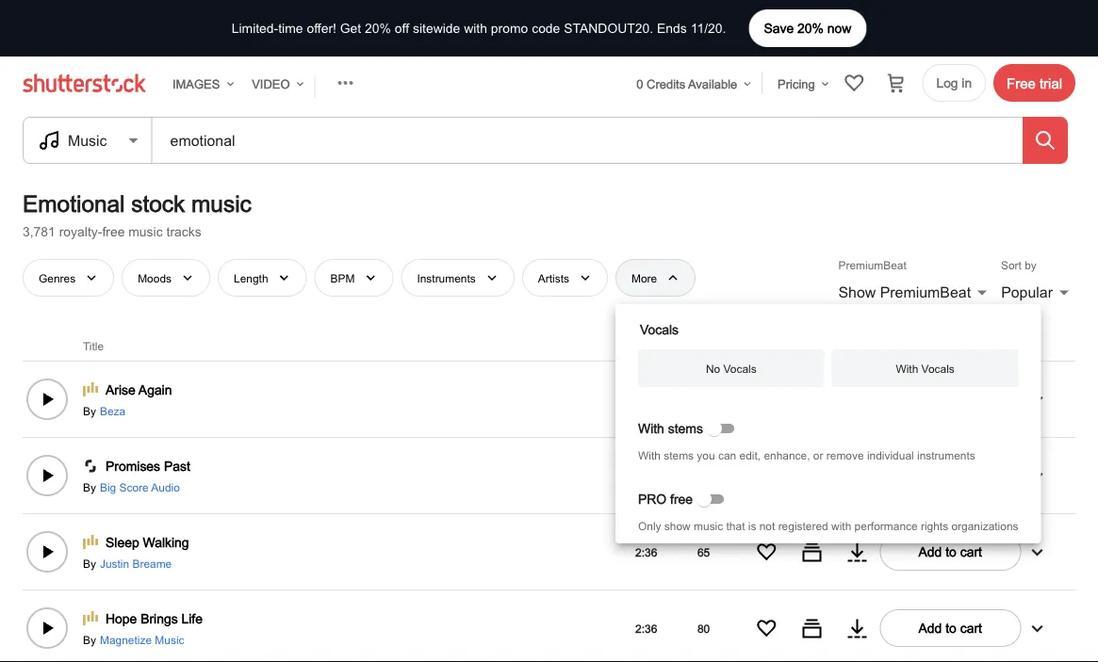 Task type: vqa. For each thing, say whether or not it's contained in the screenshot.
topmost for
no



Task type: locate. For each thing, give the bounding box(es) containing it.
3 add to cart from the top
[[919, 621, 982, 636]]

1 vertical spatial add
[[919, 544, 942, 560]]

1 try image from the top
[[846, 388, 869, 411]]

add to cart for arise again
[[919, 392, 982, 407]]

similar image
[[801, 388, 823, 411]]

1 save image from the top
[[755, 388, 778, 411]]

2 horizontal spatial music
[[694, 520, 723, 533]]

2 to from the top
[[946, 544, 957, 560]]

with up individual
[[896, 362, 919, 375]]

0 vertical spatial 2:36
[[636, 546, 657, 559]]

0 vertical spatial stems
[[668, 421, 703, 436]]

save image right 80
[[755, 617, 778, 640]]

0 horizontal spatial bpm
[[330, 271, 355, 285]]

1 vertical spatial add to cart button
[[880, 533, 1021, 571]]

2 try image from the top
[[846, 617, 869, 640]]

bpm button
[[314, 259, 394, 297]]

not
[[760, 520, 775, 533]]

3 add from the top
[[919, 621, 942, 636]]

0 vertical spatial music
[[191, 190, 252, 217]]

with for with vocals
[[896, 362, 919, 375]]

bpm
[[330, 271, 355, 285], [789, 340, 814, 353]]

2 similar image from the top
[[801, 617, 823, 640]]

20%
[[798, 21, 824, 36], [365, 21, 391, 36]]

0 credits available link
[[629, 65, 754, 103]]

0 vertical spatial add
[[919, 392, 942, 407]]

1 add from the top
[[919, 392, 942, 407]]

add
[[919, 392, 942, 407], [919, 544, 942, 560], [919, 621, 942, 636]]

save
[[764, 21, 794, 36]]

life
[[182, 612, 203, 627]]

with up pro
[[638, 421, 665, 436]]

promises past link
[[106, 457, 190, 476]]

2 add to cart button from the top
[[880, 533, 1021, 571]]

2 vertical spatial cart
[[960, 621, 982, 636]]

with stems you can edit, enhance, or remove individual instruments
[[638, 449, 976, 462]]

or
[[813, 449, 823, 462]]

1 to from the top
[[946, 392, 957, 407]]

vocals for with vocals
[[922, 362, 955, 375]]

with left promo on the top of page
[[464, 21, 487, 36]]

0 vertical spatial with
[[464, 21, 487, 36]]

with up try image
[[832, 520, 852, 533]]

2 2:36 from the top
[[636, 622, 657, 635]]

sleep walking
[[106, 535, 189, 550]]

2 vertical spatial to
[[946, 621, 957, 636]]

emotional stock music 3,781 royalty-free music tracks
[[23, 190, 252, 239]]

with for registered
[[832, 520, 852, 533]]

big score audio link
[[96, 480, 180, 495]]

by left magnetize
[[83, 633, 96, 647]]

stems up you in the bottom right of the page
[[668, 421, 703, 436]]

with
[[896, 362, 919, 375], [638, 421, 665, 436], [638, 449, 661, 462]]

log
[[937, 75, 958, 91]]

2:36 down only
[[636, 546, 657, 559]]

images link
[[165, 65, 237, 103]]

is
[[748, 520, 757, 533]]

vocals up instruments
[[922, 362, 955, 375]]

1 vertical spatial save image
[[755, 541, 778, 564]]

trial
[[1040, 75, 1063, 91]]

walking
[[143, 535, 189, 550]]

0 horizontal spatial vocals
[[640, 322, 679, 337]]

1 vertical spatial with
[[638, 421, 665, 436]]

by big score audio
[[83, 481, 180, 494]]

free down emotional
[[102, 224, 125, 239]]

1 by from the top
[[83, 404, 96, 417]]

bpm right length button
[[330, 271, 355, 285]]

to for arise again
[[946, 392, 957, 407]]

1 horizontal spatial with
[[832, 520, 852, 533]]

try image for hope brings life
[[846, 617, 869, 640]]

with for with stems
[[638, 421, 665, 436]]

by left the big
[[83, 481, 96, 494]]

to for sleep walking
[[946, 544, 957, 560]]

1 add to cart button from the top
[[880, 381, 1021, 418]]

2 save image from the top
[[755, 541, 778, 564]]

1 horizontal spatial bpm
[[789, 340, 814, 353]]

by left beza
[[83, 404, 96, 417]]

4 by from the top
[[83, 633, 96, 647]]

add to cart
[[919, 392, 982, 407], [919, 544, 982, 560], [919, 621, 982, 636]]

20% left the off
[[365, 21, 391, 36]]

music up 65 at the right
[[694, 520, 723, 533]]

sleep walking link
[[106, 533, 189, 552]]

0 vertical spatial free
[[102, 224, 125, 239]]

3 add to cart button from the top
[[880, 610, 1021, 647]]

by beza
[[83, 404, 126, 417]]

save image down not
[[755, 541, 778, 564]]

2 vertical spatial with
[[638, 449, 661, 462]]

20% left now
[[798, 21, 824, 36]]

try image
[[846, 388, 869, 411], [846, 617, 869, 640]]

2:36 left 80
[[636, 622, 657, 635]]

available
[[688, 77, 737, 91]]

2 by from the top
[[83, 481, 96, 494]]

artists
[[538, 271, 569, 285]]

try image down try image
[[846, 617, 869, 640]]

1 cart from the top
[[960, 392, 982, 407]]

1 vertical spatial with
[[832, 520, 852, 533]]

stems left you in the bottom right of the page
[[664, 449, 694, 462]]

2 horizontal spatial vocals
[[922, 362, 955, 375]]

free
[[102, 224, 125, 239], [670, 492, 693, 507]]

add to cart button for hope brings life
[[880, 610, 1021, 647]]

1 vertical spatial try image
[[846, 617, 869, 640]]

1 20% from the left
[[798, 21, 824, 36]]

2 add from the top
[[919, 544, 942, 560]]

1 horizontal spatial music
[[191, 190, 252, 217]]

2 vertical spatial add
[[919, 621, 942, 636]]

instruments
[[417, 271, 476, 285]]

2:36
[[636, 546, 657, 559], [636, 622, 657, 635]]

1 similar image from the top
[[801, 541, 823, 564]]

justin
[[100, 557, 129, 570]]

2:36 for hope brings life
[[636, 622, 657, 635]]

standout20.
[[564, 21, 654, 36]]

3 by from the top
[[83, 557, 96, 570]]

score
[[119, 481, 149, 494]]

3 save image from the top
[[755, 617, 778, 640]]

2 add to cart from the top
[[919, 544, 982, 560]]

1 vertical spatial bpm
[[789, 340, 814, 353]]

music for only
[[694, 520, 723, 533]]

tracks
[[166, 224, 201, 239]]

with inside button
[[896, 362, 919, 375]]

1 horizontal spatial 20%
[[798, 21, 824, 36]]

0 credits available
[[637, 77, 737, 91]]

0 vertical spatial cart
[[960, 392, 982, 407]]

1 vertical spatial 2:36
[[636, 622, 657, 635]]

music down stock
[[128, 224, 163, 239]]

search image
[[1034, 129, 1057, 152]]

with for with stems you can edit, enhance, or remove individual instruments
[[638, 449, 661, 462]]

2 cart from the top
[[960, 544, 982, 560]]

by
[[83, 404, 96, 417], [83, 481, 96, 494], [83, 557, 96, 570], [83, 633, 96, 647]]

royalty-
[[59, 224, 102, 239]]

to
[[946, 392, 957, 407], [946, 544, 957, 560], [946, 621, 957, 636]]

1 horizontal spatial vocals
[[724, 362, 757, 375]]

try image right similar image
[[846, 388, 869, 411]]

only show music that is not registered with performance rights organizations
[[638, 520, 1019, 533]]

brings
[[141, 612, 178, 627]]

2 vertical spatial add to cart
[[919, 621, 982, 636]]

overflow menu image
[[334, 72, 357, 94]]

2 20% from the left
[[365, 21, 391, 36]]

moods
[[138, 271, 172, 285]]

0 horizontal spatial music
[[128, 224, 163, 239]]

remove
[[827, 449, 864, 462]]

beza link
[[96, 403, 126, 418]]

1 vertical spatial cart
[[960, 544, 982, 560]]

1 vertical spatial stems
[[664, 449, 694, 462]]

stems for with stems
[[668, 421, 703, 436]]

1 vertical spatial add to cart
[[919, 544, 982, 560]]

free
[[1007, 75, 1036, 91]]

music
[[191, 190, 252, 217], [128, 224, 163, 239], [694, 520, 723, 533]]

1 vertical spatial similar image
[[801, 617, 823, 640]]

with stems
[[638, 421, 703, 436]]

stems for with stems you can edit, enhance, or remove individual instruments
[[664, 449, 694, 462]]

0
[[637, 77, 643, 91]]

0 vertical spatial to
[[946, 392, 957, 407]]

vocals
[[640, 322, 679, 337], [724, 362, 757, 375], [922, 362, 955, 375]]

hope
[[106, 612, 137, 627]]

big
[[100, 481, 116, 494]]

vocals right no
[[724, 362, 757, 375]]

3 to from the top
[[946, 621, 957, 636]]

shutterstock image
[[23, 74, 150, 92]]

breame
[[132, 557, 172, 570]]

registered
[[778, 520, 828, 533]]

again
[[138, 383, 172, 398]]

with down with stems
[[638, 449, 661, 462]]

by for arise
[[83, 404, 96, 417]]

arise again
[[106, 383, 172, 398]]

similar image for hope brings life
[[801, 617, 823, 640]]

0 vertical spatial try image
[[846, 388, 869, 411]]

1 vertical spatial music
[[128, 224, 163, 239]]

1 2:36 from the top
[[636, 546, 657, 559]]

time
[[278, 21, 303, 36]]

0 vertical spatial similar image
[[801, 541, 823, 564]]

video link
[[244, 65, 307, 103]]

similar image
[[801, 541, 823, 564], [801, 617, 823, 640]]

add to cart button
[[880, 381, 1021, 418], [880, 533, 1021, 571], [880, 610, 1021, 647]]

0 vertical spatial add to cart button
[[880, 381, 1021, 418]]

add for sleep walking
[[919, 544, 942, 560]]

magnetize music link
[[96, 632, 184, 647]]

3 cart from the top
[[960, 621, 982, 636]]

1 horizontal spatial free
[[670, 492, 693, 507]]

0 horizontal spatial 20%
[[365, 21, 391, 36]]

2 vertical spatial add to cart button
[[880, 610, 1021, 647]]

save image
[[755, 388, 778, 411], [755, 541, 778, 564], [755, 617, 778, 640]]

save image left similar image
[[755, 388, 778, 411]]

0 vertical spatial with
[[896, 362, 919, 375]]

video
[[252, 77, 290, 91]]

0 vertical spatial save image
[[755, 388, 778, 411]]

add for hope brings life
[[919, 621, 942, 636]]

free trial
[[1007, 75, 1063, 91]]

vocals up shorts
[[640, 322, 679, 337]]

1 vertical spatial to
[[946, 544, 957, 560]]

duration bpm
[[744, 340, 814, 353]]

0 horizontal spatial with
[[464, 21, 487, 36]]

by left "justin"
[[83, 557, 96, 570]]

with vocals button
[[832, 350, 1019, 387]]

log in
[[937, 75, 972, 91]]

0 vertical spatial add to cart
[[919, 392, 982, 407]]

3,781
[[23, 224, 55, 239]]

ends
[[657, 21, 687, 36]]

by for promises
[[83, 481, 96, 494]]

1 add to cart from the top
[[919, 392, 982, 407]]

0 horizontal spatial free
[[102, 224, 125, 239]]

emotional
[[23, 190, 125, 217]]

0 vertical spatial bpm
[[330, 271, 355, 285]]

free up show
[[670, 492, 693, 507]]

music up tracks
[[191, 190, 252, 217]]

2 vertical spatial music
[[694, 520, 723, 533]]

2 vertical spatial save image
[[755, 617, 778, 640]]

arise
[[106, 383, 136, 398]]

bpm right duration
[[789, 340, 814, 353]]



Task type: describe. For each thing, give the bounding box(es) containing it.
arise again link
[[106, 381, 172, 400]]

music
[[155, 633, 184, 647]]

free inside emotional stock music 3,781 royalty-free music tracks
[[102, 224, 125, 239]]

pro free
[[638, 492, 693, 507]]

promises
[[106, 459, 160, 474]]

with vocals
[[896, 362, 955, 375]]

music for emotional
[[191, 190, 252, 217]]

organizations
[[952, 520, 1019, 533]]

now
[[828, 21, 852, 36]]

free trial button
[[994, 64, 1076, 102]]

add to cart for sleep walking
[[919, 544, 982, 560]]

more
[[632, 271, 657, 285]]

11/20.
[[691, 21, 726, 36]]

add to cart button for sleep walking
[[880, 533, 1021, 571]]

length
[[234, 271, 268, 285]]

save image for arise again
[[755, 388, 778, 411]]

add to cart button for arise again
[[880, 381, 1021, 418]]

stock
[[131, 190, 185, 217]]

sitewide
[[413, 21, 460, 36]]

audio
[[151, 481, 180, 494]]

duration
[[744, 340, 787, 353]]

past
[[164, 459, 190, 474]]

images
[[173, 77, 220, 91]]

by for sleep
[[83, 557, 96, 570]]

collections image
[[843, 72, 866, 94]]

log in link
[[923, 64, 986, 102]]

genres button
[[23, 259, 114, 297]]

justin breame link
[[96, 556, 172, 571]]

length button
[[218, 259, 307, 297]]

add for arise again
[[919, 392, 942, 407]]

get
[[340, 21, 361, 36]]

genres
[[39, 271, 76, 285]]

instruments button
[[401, 259, 515, 297]]

by magnetize music
[[83, 633, 184, 647]]

code
[[532, 21, 560, 36]]

hope brings life
[[106, 612, 203, 627]]

magnetize
[[100, 633, 152, 647]]

try image
[[846, 541, 869, 564]]

try image for arise again
[[846, 388, 869, 411]]

no
[[706, 362, 721, 375]]

instruments
[[917, 449, 976, 462]]

in
[[962, 75, 972, 91]]

with for sitewide
[[464, 21, 487, 36]]

credits
[[647, 77, 686, 91]]

to for hope brings life
[[946, 621, 957, 636]]

sleep
[[106, 535, 139, 550]]

moods button
[[122, 259, 210, 297]]

1 vertical spatial free
[[670, 492, 693, 507]]

limited-time offer! get 20% off sitewide with promo code standout20. ends 11/20.
[[232, 21, 726, 36]]

save 20% now
[[764, 21, 852, 36]]

show
[[665, 520, 691, 533]]

individual
[[867, 449, 914, 462]]

2:36 for sleep walking
[[636, 546, 657, 559]]

cart for sleep walking
[[960, 544, 982, 560]]

edit,
[[740, 449, 761, 462]]

you
[[697, 449, 715, 462]]

cart image
[[885, 72, 907, 94]]

save image for hope brings life
[[755, 617, 778, 640]]

loops
[[691, 340, 722, 353]]

that
[[726, 520, 745, 533]]

offer!
[[307, 21, 337, 36]]

limited-
[[232, 21, 278, 36]]

can
[[718, 449, 736, 462]]

off
[[395, 21, 409, 36]]

performance
[[855, 520, 918, 533]]

cart for hope brings life
[[960, 621, 982, 636]]

bpm inside button
[[330, 271, 355, 285]]

title
[[83, 340, 104, 353]]

65
[[698, 546, 710, 559]]

pricing
[[778, 77, 815, 91]]

cart for arise again
[[960, 392, 982, 407]]

enhance,
[[764, 449, 810, 462]]

vocals for no vocals
[[724, 362, 757, 375]]

rights
[[921, 520, 949, 533]]

save image for sleep walking
[[755, 541, 778, 564]]

save 20% now link
[[749, 9, 867, 47]]

by for hope
[[83, 633, 96, 647]]

add to cart for hope brings life
[[919, 621, 982, 636]]

hope brings life link
[[106, 610, 203, 629]]

promises past
[[106, 459, 190, 474]]

beza
[[100, 404, 126, 417]]

similar image for sleep walking
[[801, 541, 823, 564]]

pro
[[638, 492, 667, 507]]

no vocals button
[[638, 350, 825, 387]]

more button
[[616, 259, 696, 297]]

pricing link
[[770, 65, 832, 103]]

80
[[698, 622, 710, 635]]

only
[[638, 520, 661, 533]]

no vocals
[[706, 362, 757, 375]]



